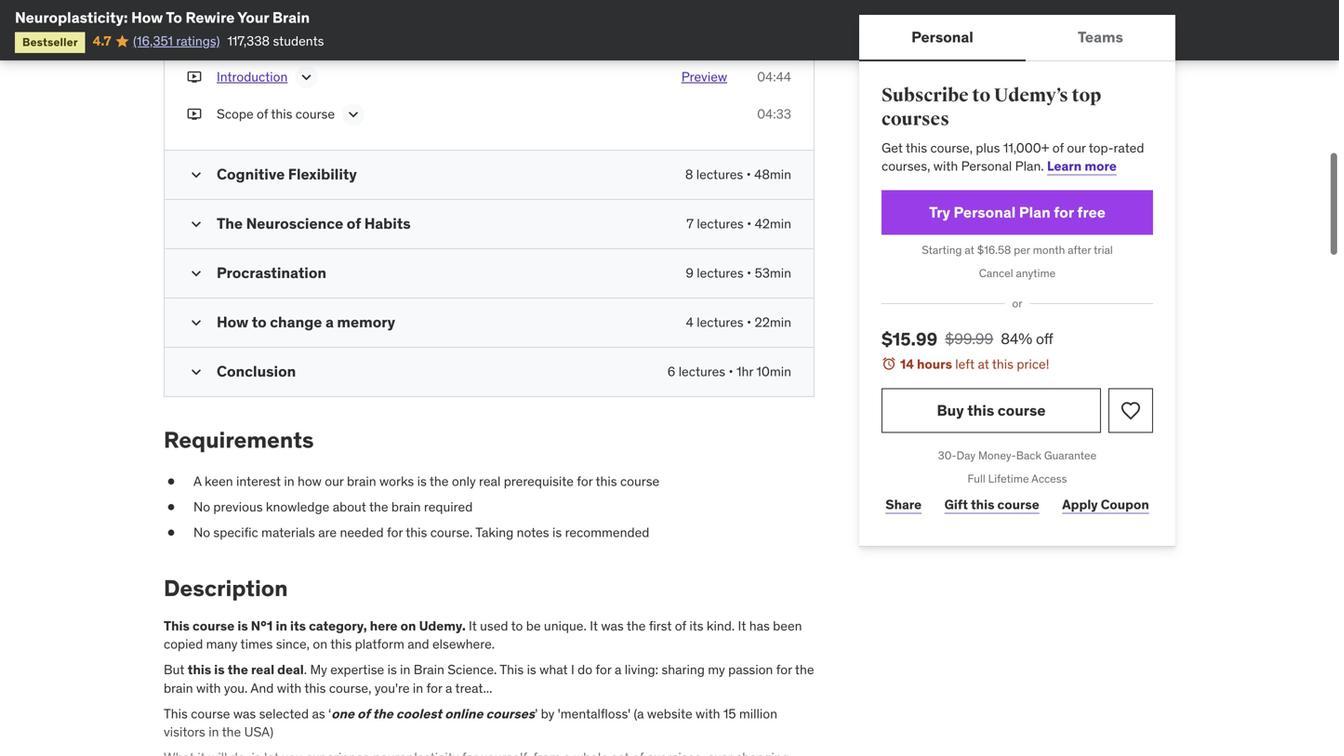Task type: vqa. For each thing, say whether or not it's contained in the screenshot.
' by 'mentalfloss' (a website with 15 million visitors in the USA)
yes



Task type: describe. For each thing, give the bounding box(es) containing it.
no for no previous knowledge about the brain required
[[194, 499, 210, 515]]

course up recommended
[[621, 473, 660, 490]]

flexibility
[[288, 165, 357, 184]]

small image for how to change a memory
[[187, 314, 206, 332]]

gift this course
[[945, 497, 1040, 513]]

for right passion
[[777, 662, 793, 678]]

course up flexibility
[[296, 106, 335, 122]]

has
[[750, 618, 770, 635]]

small image for cognitive flexibility
[[187, 166, 206, 184]]

42min
[[755, 215, 792, 232]]

starting at $16.58 per month after trial cancel anytime
[[922, 243, 1114, 280]]

courses,
[[882, 158, 931, 174]]

udemy's
[[995, 84, 1069, 107]]

show lecture description image for the top xsmall icon
[[297, 68, 316, 87]]

category,
[[309, 618, 367, 635]]

0 vertical spatial a
[[326, 313, 334, 332]]

is right works
[[417, 473, 427, 490]]

it used to be unique. it was the first of its kind. it has been copied many times since, on this platform and elsewhere.
[[164, 618, 803, 653]]

lifetime
[[989, 472, 1030, 486]]

million
[[740, 706, 778, 722]]

this up recommended
[[596, 473, 617, 490]]

my
[[708, 662, 725, 678]]

n°1 in
[[251, 618, 287, 635]]

(16,351
[[133, 32, 173, 49]]

11,000+
[[1004, 139, 1050, 156]]

one
[[331, 706, 355, 722]]

requirements
[[164, 426, 314, 454]]

money-
[[979, 448, 1017, 463]]

8 lectures • 48min
[[686, 166, 792, 183]]

the
[[217, 214, 243, 233]]

lectures right 9
[[697, 265, 744, 282]]

this for this course was selected as ' one of the coolest online courses
[[164, 706, 188, 722]]

to inside it used to be unique. it was the first of its kind. it has been copied many times since, on this platform and elsewhere.
[[511, 618, 523, 635]]

tab list containing personal
[[860, 15, 1176, 61]]

at inside starting at $16.58 per month after trial cancel anytime
[[965, 243, 975, 257]]

left
[[956, 356, 975, 373]]

$15.99
[[882, 328, 938, 350]]

small image for conclusion
[[187, 363, 206, 382]]

• left 53min
[[747, 265, 752, 282]]

0 vertical spatial how
[[131, 8, 163, 27]]

1 horizontal spatial on
[[401, 618, 416, 635]]

trial
[[1094, 243, 1114, 257]]

this inside . my expertise is in brain science. this is what i do for a living: sharing my passion for the brain with you. and with this course, you're in for a treat...
[[500, 662, 524, 678]]

are
[[318, 524, 337, 541]]

1 vertical spatial courses
[[486, 706, 535, 722]]

rated
[[1114, 139, 1145, 156]]

sharing
[[662, 662, 705, 678]]

this inside get this course, plus 11,000+ of our top-rated courses, with personal plan.
[[906, 139, 928, 156]]

wishlist image
[[1120, 400, 1143, 422]]

plan.
[[1016, 158, 1045, 174]]

was inside it used to be unique. it was the first of its kind. it has been copied many times since, on this platform and elsewhere.
[[601, 618, 624, 635]]

starting
[[922, 243, 962, 257]]

learn
[[1048, 158, 1082, 174]]

taking
[[476, 524, 514, 541]]

1 small image from the top
[[187, 11, 206, 30]]

0 vertical spatial brain
[[347, 473, 376, 490]]

teams
[[1078, 27, 1124, 46]]

online
[[445, 706, 483, 722]]

and
[[408, 636, 429, 653]]

this down 84%
[[993, 356, 1014, 373]]

platform
[[355, 636, 405, 653]]

top
[[1072, 84, 1102, 107]]

on inside it used to be unique. it was the first of its kind. it has been copied many times since, on this platform and elsewhere.
[[313, 636, 328, 653]]

bestseller
[[22, 35, 78, 49]]

this course is n°1 in its category, here on udemy.
[[164, 618, 469, 635]]

48min
[[755, 166, 792, 183]]

only
[[452, 473, 476, 490]]

apply
[[1063, 497, 1099, 513]]

what
[[540, 662, 568, 678]]

this right but
[[188, 662, 211, 678]]

materials
[[262, 524, 315, 541]]

neuroplasticity:
[[15, 8, 128, 27]]

buy this course
[[937, 401, 1046, 420]]

1 horizontal spatial how
[[217, 313, 249, 332]]

117,338
[[227, 32, 270, 49]]

15
[[724, 706, 736, 722]]

personal button
[[860, 15, 1026, 60]]

cognitive flexibility
[[217, 165, 357, 184]]

introduction for introduction dropdown button
[[217, 10, 305, 29]]

buy this course button
[[882, 388, 1102, 433]]

alarm image
[[882, 356, 897, 371]]

course up the many
[[193, 618, 235, 635]]

more
[[1085, 158, 1117, 174]]

4 lectures • 22min
[[686, 314, 792, 331]]

is up "times"
[[238, 618, 248, 635]]

been
[[773, 618, 803, 635]]

the right about
[[369, 499, 388, 515]]

lectures right '6'
[[679, 363, 726, 380]]

$16.58
[[978, 243, 1012, 257]]

117,338 students
[[227, 32, 324, 49]]

no specific materials are needed for this course. taking notes is recommended
[[194, 524, 650, 541]]

neuroplasticity: how to rewire your brain
[[15, 8, 310, 27]]

to
[[166, 8, 182, 27]]

passion
[[729, 662, 773, 678]]

visitors
[[164, 724, 206, 741]]

science.
[[448, 662, 497, 678]]

about
[[333, 499, 366, 515]]

this inside it used to be unique. it was the first of its kind. it has been copied many times since, on this platform and elsewhere.
[[331, 636, 352, 653]]

works
[[380, 473, 414, 490]]

be
[[526, 618, 541, 635]]

the up the you.
[[228, 662, 248, 678]]

1 vertical spatial was
[[233, 706, 256, 722]]

of right scope
[[257, 106, 268, 122]]

course.
[[431, 524, 473, 541]]

teams button
[[1026, 15, 1176, 60]]

small image for procrastination
[[187, 264, 206, 283]]

4.7
[[93, 32, 111, 49]]

0 horizontal spatial brain
[[273, 8, 310, 27]]

in left how
[[284, 473, 295, 490]]

for right needed
[[387, 524, 403, 541]]

0 vertical spatial xsmall image
[[187, 68, 202, 86]]

1 its from the left
[[290, 618, 306, 635]]

day
[[957, 448, 976, 463]]

this course was selected as ' one of the coolest online courses
[[164, 706, 535, 722]]

' by 'mentalfloss' (a website with 15 million visitors in the usa)
[[164, 706, 778, 741]]

of left habits
[[347, 214, 361, 233]]

our inside get this course, plus 11,000+ of our top-rated courses, with personal plan.
[[1068, 139, 1086, 156]]

its inside it used to be unique. it was the first of its kind. it has been copied many times since, on this platform and elsewhere.
[[690, 618, 704, 635]]

how to change a memory
[[217, 313, 395, 332]]

6 lectures • 1hr 10min
[[668, 363, 792, 380]]

unique. it
[[544, 618, 598, 635]]

get this course, plus 11,000+ of our top-rated courses, with personal plan.
[[882, 139, 1145, 174]]

04:44
[[757, 68, 792, 85]]

required
[[424, 499, 473, 515]]

try
[[930, 203, 951, 222]]

expertise
[[331, 662, 384, 678]]

personal inside 'button'
[[912, 27, 974, 46]]

usa)
[[244, 724, 274, 741]]

'
[[535, 706, 538, 722]]

with down deal
[[277, 680, 302, 697]]

2 vertical spatial xsmall image
[[164, 498, 179, 516]]

back
[[1017, 448, 1042, 463]]

cognitive
[[217, 165, 285, 184]]



Task type: locate. For each thing, give the bounding box(es) containing it.
real up and
[[251, 662, 275, 678]]

in up the coolest
[[413, 680, 423, 697]]

0 horizontal spatial brain
[[164, 680, 193, 697]]

you.
[[224, 680, 248, 697]]

lectures for neuroscience
[[697, 215, 744, 232]]

xsmall image for a
[[164, 473, 179, 491]]

a keen interest in how our brain works is the only real prerequisite for this course
[[194, 473, 660, 490]]

its left kind. it
[[690, 618, 704, 635]]

0 horizontal spatial to
[[252, 313, 267, 332]]

no left specific
[[194, 524, 210, 541]]

deal
[[277, 662, 304, 678]]

0 horizontal spatial on
[[313, 636, 328, 653]]

its up the since,
[[290, 618, 306, 635]]

learn more
[[1048, 158, 1117, 174]]

udemy.
[[419, 618, 466, 635]]

cancel
[[980, 266, 1014, 280]]

3 small image from the top
[[187, 215, 206, 234]]

personal inside get this course, plus 11,000+ of our top-rated courses, with personal plan.
[[962, 158, 1013, 174]]

1 vertical spatial no
[[194, 524, 210, 541]]

1 vertical spatial real
[[251, 662, 275, 678]]

this
[[164, 618, 190, 635], [500, 662, 524, 678], [164, 706, 188, 722]]

xsmall image
[[187, 68, 202, 86], [187, 105, 202, 123], [164, 498, 179, 516]]

brain down and
[[414, 662, 445, 678]]

this up copied
[[164, 618, 190, 635]]

introduction button
[[217, 68, 288, 90]]

• left 48min
[[747, 166, 752, 183]]

the left the first
[[627, 618, 646, 635]]

to left udemy's at the right top
[[973, 84, 991, 107]]

off
[[1037, 329, 1054, 348]]

brain up "students"
[[273, 8, 310, 27]]

with left 15
[[696, 706, 721, 722]]

1 vertical spatial on
[[313, 636, 328, 653]]

of inside get this course, plus 11,000+ of our top-rated courses, with personal plan.
[[1053, 139, 1064, 156]]

of right the one
[[357, 706, 370, 722]]

apply coupon button
[[1059, 487, 1154, 524]]

1 vertical spatial how
[[217, 313, 249, 332]]

course, inside . my expertise is in brain science. this is what i do for a living: sharing my passion for the brain with you. and with this course, you're in for a treat...
[[329, 680, 372, 697]]

$15.99 $99.99 84% off
[[882, 328, 1054, 350]]

0 horizontal spatial its
[[290, 618, 306, 635]]

the inside it used to be unique. it was the first of its kind. it has been copied many times since, on this platform and elsewhere.
[[627, 618, 646, 635]]

this right buy
[[968, 401, 995, 420]]

with inside get this course, plus 11,000+ of our top-rated courses, with personal plan.
[[934, 158, 959, 174]]

2 no from the top
[[194, 524, 210, 541]]

kind. it
[[707, 618, 747, 635]]

1 vertical spatial introduction
[[217, 68, 288, 85]]

2 horizontal spatial a
[[615, 662, 622, 678]]

0 vertical spatial show lecture description image
[[297, 68, 316, 87]]

how up conclusion
[[217, 313, 249, 332]]

1 horizontal spatial real
[[479, 473, 501, 490]]

to for subscribe
[[973, 84, 991, 107]]

1 horizontal spatial to
[[511, 618, 523, 635]]

1 horizontal spatial courses
[[882, 108, 950, 131]]

xsmall image left previous
[[164, 498, 179, 516]]

2 vertical spatial to
[[511, 618, 523, 635]]

procrastination
[[217, 263, 327, 282]]

our up 'learn more' link
[[1068, 139, 1086, 156]]

is up the you.
[[214, 662, 225, 678]]

0 horizontal spatial course,
[[329, 680, 372, 697]]

2 horizontal spatial to
[[973, 84, 991, 107]]

elsewhere.
[[433, 636, 495, 653]]

• left 1hr
[[729, 363, 734, 380]]

a
[[194, 473, 202, 490]]

1 horizontal spatial was
[[601, 618, 624, 635]]

of inside it used to be unique. it was the first of its kind. it has been copied many times since, on this platform and elsewhere.
[[675, 618, 687, 635]]

1 horizontal spatial brain
[[347, 473, 376, 490]]

selected
[[259, 706, 309, 722]]

introduction down 117,338
[[217, 68, 288, 85]]

living:
[[625, 662, 659, 678]]

for left free
[[1054, 203, 1074, 222]]

small image for the neuroscience of habits
[[187, 215, 206, 234]]

show lecture description image
[[297, 68, 316, 87], [344, 105, 363, 124]]

memory
[[337, 313, 395, 332]]

interest
[[236, 473, 281, 490]]

introduction up 117,338
[[217, 10, 305, 29]]

1 horizontal spatial at
[[978, 356, 990, 373]]

the left only
[[430, 473, 449, 490]]

0 vertical spatial introduction
[[217, 10, 305, 29]]

lectures right 4
[[697, 314, 744, 331]]

'mentalfloss'
[[558, 706, 631, 722]]

• for flexibility
[[747, 166, 752, 183]]

0 vertical spatial to
[[973, 84, 991, 107]]

course inside 'gift this course' link
[[998, 497, 1040, 513]]

times
[[241, 636, 273, 653]]

a left the living:
[[615, 662, 622, 678]]

2 vertical spatial personal
[[954, 203, 1016, 222]]

with left the you.
[[196, 680, 221, 697]]

introduction button
[[217, 10, 792, 29]]

this down introduction button
[[271, 106, 293, 122]]

show lecture description image up flexibility
[[344, 105, 363, 124]]

brain down works
[[392, 499, 421, 515]]

change
[[270, 313, 322, 332]]

course, down expertise
[[329, 680, 372, 697]]

courses inside subscribe to udemy's top courses
[[882, 108, 950, 131]]

this down . my
[[305, 680, 326, 697]]

2 horizontal spatial brain
[[392, 499, 421, 515]]

8
[[686, 166, 694, 183]]

do
[[578, 662, 593, 678]]

coolest
[[396, 706, 442, 722]]

for right prerequisite
[[577, 473, 593, 490]]

you're
[[375, 680, 410, 697]]

course up visitors
[[191, 706, 230, 722]]

share
[[886, 497, 922, 513]]

$99.99
[[946, 329, 994, 348]]

xsmall image for no
[[164, 524, 179, 542]]

our right how
[[325, 473, 344, 490]]

1 vertical spatial xsmall image
[[187, 105, 202, 123]]

0 horizontal spatial courses
[[486, 706, 535, 722]]

introduction inside dropdown button
[[217, 10, 305, 29]]

plan
[[1020, 203, 1051, 222]]

0 horizontal spatial at
[[965, 243, 975, 257]]

2 small image from the top
[[187, 166, 206, 184]]

0 vertical spatial course,
[[931, 139, 973, 156]]

0 vertical spatial personal
[[912, 27, 974, 46]]

0 vertical spatial on
[[401, 618, 416, 635]]

on down this course is n°1 in its category, here on udemy.
[[313, 636, 328, 653]]

2 xsmall image from the top
[[164, 524, 179, 542]]

0 vertical spatial no
[[194, 499, 210, 515]]

this inside button
[[968, 401, 995, 420]]

lectures for flexibility
[[697, 166, 744, 183]]

to inside subscribe to udemy's top courses
[[973, 84, 991, 107]]

recommended
[[565, 524, 650, 541]]

xsmall image down ratings)
[[187, 68, 202, 86]]

lectures right the '8'
[[697, 166, 744, 183]]

(a
[[634, 706, 644, 722]]

the down 'been' at the bottom of page
[[795, 662, 815, 678]]

courses down subscribe
[[882, 108, 950, 131]]

was up usa)
[[233, 706, 256, 722]]

at left $16.58
[[965, 243, 975, 257]]

knowledge
[[266, 499, 330, 515]]

show lecture description image down "students"
[[297, 68, 316, 87]]

gift this course link
[[941, 487, 1044, 524]]

course, left plus
[[931, 139, 973, 156]]

scope
[[217, 106, 254, 122]]

to left change
[[252, 313, 267, 332]]

is up you're
[[388, 662, 397, 678]]

0 horizontal spatial real
[[251, 662, 275, 678]]

price!
[[1017, 356, 1050, 373]]

courses
[[882, 108, 950, 131], [486, 706, 535, 722]]

1 no from the top
[[194, 499, 210, 515]]

2 vertical spatial this
[[164, 706, 188, 722]]

0 horizontal spatial our
[[325, 473, 344, 490]]

the left usa)
[[222, 724, 241, 741]]

small image
[[187, 11, 206, 30], [187, 166, 206, 184], [187, 215, 206, 234], [187, 264, 206, 283], [187, 314, 206, 332], [187, 363, 206, 382]]

0 horizontal spatial how
[[131, 8, 163, 27]]

0 horizontal spatial was
[[233, 706, 256, 722]]

tab list
[[860, 15, 1176, 61]]

0 vertical spatial this
[[164, 618, 190, 635]]

0 vertical spatial brain
[[273, 8, 310, 27]]

. my expertise is in brain science. this is what i do for a living: sharing my passion for the brain with you. and with this course, you're in for a treat...
[[164, 662, 815, 697]]

a left treat...
[[446, 680, 453, 697]]

a right change
[[326, 313, 334, 332]]

brain up about
[[347, 473, 376, 490]]

• left 22min
[[747, 314, 752, 331]]

is right notes
[[553, 524, 562, 541]]

30-day money-back guarantee full lifetime access
[[939, 448, 1097, 486]]

• for neuroscience
[[747, 215, 752, 232]]

i
[[571, 662, 575, 678]]

but this is the real deal
[[164, 662, 304, 678]]

with inside ' by 'mentalfloss' (a website with 15 million visitors in the usa)
[[696, 706, 721, 722]]

2 its from the left
[[690, 618, 704, 635]]

this up courses,
[[906, 139, 928, 156]]

of up learn
[[1053, 139, 1064, 156]]

for up the coolest
[[427, 680, 443, 697]]

1 introduction from the top
[[217, 10, 305, 29]]

84%
[[1001, 329, 1033, 348]]

1hr
[[737, 363, 754, 380]]

courses left by at the left bottom of page
[[486, 706, 535, 722]]

rewire
[[186, 8, 235, 27]]

lectures for to
[[697, 314, 744, 331]]

to
[[973, 84, 991, 107], [252, 313, 267, 332], [511, 618, 523, 635]]

coupon
[[1101, 497, 1150, 513]]

lectures right 7
[[697, 215, 744, 232]]

1 horizontal spatial show lecture description image
[[344, 105, 363, 124]]

the neuroscience of habits
[[217, 214, 411, 233]]

and
[[251, 680, 274, 697]]

to left be
[[511, 618, 523, 635]]

• for to
[[747, 314, 752, 331]]

1 vertical spatial personal
[[962, 158, 1013, 174]]

0 vertical spatial at
[[965, 243, 975, 257]]

introduction for introduction button
[[217, 68, 288, 85]]

course inside the buy this course button
[[998, 401, 1046, 420]]

•
[[747, 166, 752, 183], [747, 215, 752, 232], [747, 265, 752, 282], [747, 314, 752, 331], [729, 363, 734, 380]]

6 small image from the top
[[187, 363, 206, 382]]

2 vertical spatial brain
[[164, 680, 193, 697]]

brain
[[347, 473, 376, 490], [392, 499, 421, 515], [164, 680, 193, 697]]

this up visitors
[[164, 706, 188, 722]]

plus
[[976, 139, 1001, 156]]

this down category,
[[331, 636, 352, 653]]

brain inside . my expertise is in brain science. this is what i do for a living: sharing my passion for the brain with you. and with this course, you're in for a treat...
[[414, 662, 445, 678]]

22min
[[755, 314, 792, 331]]

xsmall image left the a
[[164, 473, 179, 491]]

was right unique. it in the left of the page
[[601, 618, 624, 635]]

1 vertical spatial our
[[325, 473, 344, 490]]

with right courses,
[[934, 158, 959, 174]]

xsmall image
[[164, 473, 179, 491], [164, 524, 179, 542]]

1 vertical spatial at
[[978, 356, 990, 373]]

xsmall image left specific
[[164, 524, 179, 542]]

this
[[271, 106, 293, 122], [906, 139, 928, 156], [993, 356, 1014, 373], [968, 401, 995, 420], [596, 473, 617, 490], [971, 497, 995, 513], [406, 524, 427, 541], [331, 636, 352, 653], [188, 662, 211, 678], [305, 680, 326, 697]]

6
[[668, 363, 676, 380]]

in
[[284, 473, 295, 490], [400, 662, 411, 678], [413, 680, 423, 697], [209, 724, 219, 741]]

conclusion
[[217, 362, 296, 381]]

0 vertical spatial xsmall image
[[164, 473, 179, 491]]

53min
[[755, 265, 792, 282]]

this right gift
[[971, 497, 995, 513]]

no for no specific materials are needed for this course. taking notes is recommended
[[194, 524, 210, 541]]

no
[[194, 499, 210, 515], [194, 524, 210, 541]]

many
[[206, 636, 238, 653]]

personal up $16.58
[[954, 203, 1016, 222]]

this left course.
[[406, 524, 427, 541]]

to for how
[[252, 313, 267, 332]]

brain
[[273, 8, 310, 27], [414, 662, 445, 678]]

this for this course is n°1 in its category, here on udemy.
[[164, 618, 190, 635]]

at
[[965, 243, 975, 257], [978, 356, 990, 373]]

1 horizontal spatial our
[[1068, 139, 1086, 156]]

for right do
[[596, 662, 612, 678]]

is left what
[[527, 662, 537, 678]]

the down you're
[[373, 706, 393, 722]]

how up (16,351
[[131, 8, 163, 27]]

1 horizontal spatial course,
[[931, 139, 973, 156]]

1 vertical spatial brain
[[414, 662, 445, 678]]

website
[[648, 706, 693, 722]]

1 vertical spatial brain
[[392, 499, 421, 515]]

real right only
[[479, 473, 501, 490]]

0 vertical spatial real
[[479, 473, 501, 490]]

anytime
[[1017, 266, 1056, 280]]

2 introduction from the top
[[217, 68, 288, 85]]

brain inside . my expertise is in brain science. this is what i do for a living: sharing my passion for the brain with you. and with this course, you're in for a treat...
[[164, 680, 193, 697]]

show lecture description image for the middle xsmall icon
[[344, 105, 363, 124]]

0 horizontal spatial a
[[326, 313, 334, 332]]

1 vertical spatial show lecture description image
[[344, 105, 363, 124]]

preview
[[682, 68, 728, 85]]

5 small image from the top
[[187, 314, 206, 332]]

introduction
[[217, 10, 305, 29], [217, 68, 288, 85]]

in right visitors
[[209, 724, 219, 741]]

this right "science."
[[500, 662, 524, 678]]

the inside . my expertise is in brain science. this is what i do for a living: sharing my passion for the brain with you. and with this course, you're in for a treat...
[[795, 662, 815, 678]]

• left 42min
[[747, 215, 752, 232]]

no down the a
[[194, 499, 210, 515]]

personal up subscribe
[[912, 27, 974, 46]]

0 vertical spatial courses
[[882, 108, 950, 131]]

1 horizontal spatial brain
[[414, 662, 445, 678]]

1 vertical spatial a
[[615, 662, 622, 678]]

course up the back
[[998, 401, 1046, 420]]

0 horizontal spatial show lecture description image
[[297, 68, 316, 87]]

personal
[[912, 27, 974, 46], [962, 158, 1013, 174], [954, 203, 1016, 222]]

1 horizontal spatial a
[[446, 680, 453, 697]]

this inside . my expertise is in brain science. this is what i do for a living: sharing my passion for the brain with you. and with this course, you're in for a treat...
[[305, 680, 326, 697]]

1 vertical spatial course,
[[329, 680, 372, 697]]

the inside ' by 'mentalfloss' (a website with 15 million visitors in the usa)
[[222, 724, 241, 741]]

free
[[1078, 203, 1106, 222]]

per
[[1014, 243, 1031, 257]]

habits
[[364, 214, 411, 233]]

2 vertical spatial a
[[446, 680, 453, 697]]

share button
[[882, 487, 926, 524]]

1 horizontal spatial its
[[690, 618, 704, 635]]

xsmall image left scope
[[187, 105, 202, 123]]

hours
[[917, 356, 953, 373]]

1 xsmall image from the top
[[164, 473, 179, 491]]

of
[[257, 106, 268, 122], [1053, 139, 1064, 156], [347, 214, 361, 233], [675, 618, 687, 635], [357, 706, 370, 722]]

in inside ' by 'mentalfloss' (a website with 15 million visitors in the usa)
[[209, 724, 219, 741]]

1 vertical spatial this
[[500, 662, 524, 678]]

1 vertical spatial to
[[252, 313, 267, 332]]

1 vertical spatial xsmall image
[[164, 524, 179, 542]]

4 small image from the top
[[187, 264, 206, 283]]

course, inside get this course, plus 11,000+ of our top-rated courses, with personal plan.
[[931, 139, 973, 156]]

at right left
[[978, 356, 990, 373]]

in up you're
[[400, 662, 411, 678]]

apply coupon
[[1063, 497, 1150, 513]]

on up and
[[401, 618, 416, 635]]

subscribe
[[882, 84, 969, 107]]

14
[[901, 356, 915, 373]]

prerequisite
[[504, 473, 574, 490]]

ratings)
[[176, 32, 220, 49]]

personal down plus
[[962, 158, 1013, 174]]

course down lifetime
[[998, 497, 1040, 513]]

0 vertical spatial was
[[601, 618, 624, 635]]

0 vertical spatial our
[[1068, 139, 1086, 156]]



